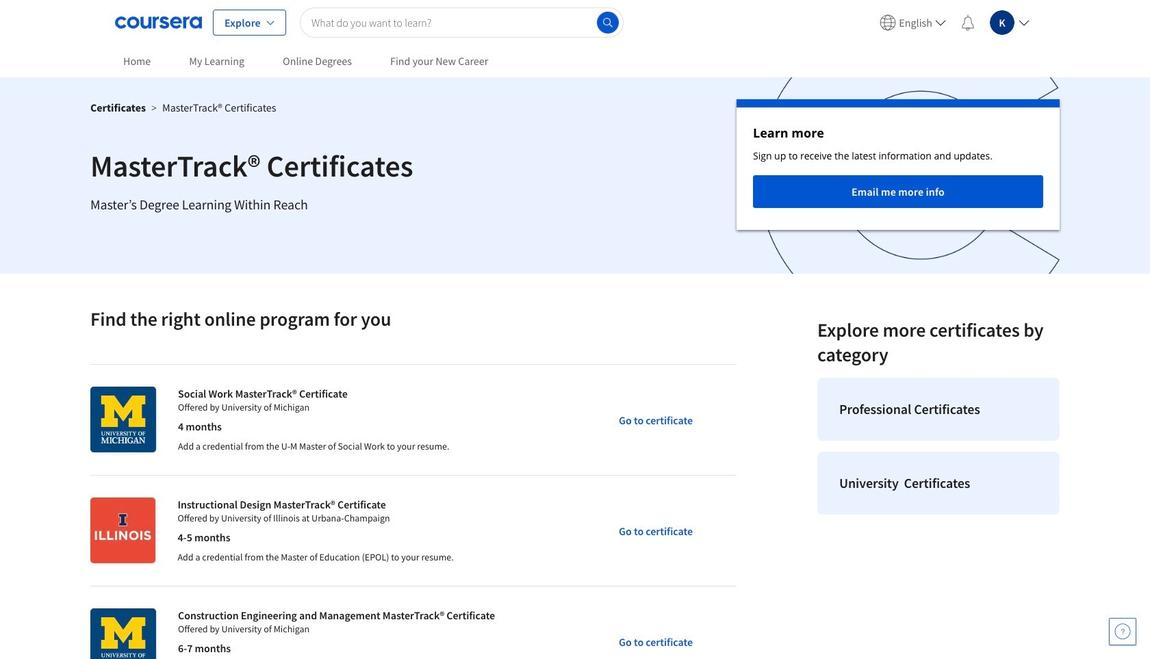 Task type: locate. For each thing, give the bounding box(es) containing it.
coursera image
[[115, 11, 202, 33]]

status
[[737, 99, 1060, 230]]

1 vertical spatial university of michigan image
[[90, 609, 156, 659]]

None search field
[[300, 7, 624, 37]]

list
[[812, 372, 1065, 520]]

2 university of michigan image from the top
[[90, 609, 156, 659]]

0 vertical spatial university of michigan image
[[90, 387, 156, 452]]

university of michigan image
[[90, 387, 156, 452], [90, 609, 156, 659]]



Task type: vqa. For each thing, say whether or not it's contained in the screenshot.
FROM in the The 'Study In-Demand Fields And Learn Job-Ready Skills With An Online Bachelor'S Degree From An Accredited University Designed With Flexibility In Mind.'
no



Task type: describe. For each thing, give the bounding box(es) containing it.
What do you want to learn? text field
[[300, 7, 624, 37]]

help center image
[[1114, 624, 1131, 640]]

university of illinois at urbana-champaign image
[[90, 498, 156, 563]]

1 university of michigan image from the top
[[90, 387, 156, 452]]



